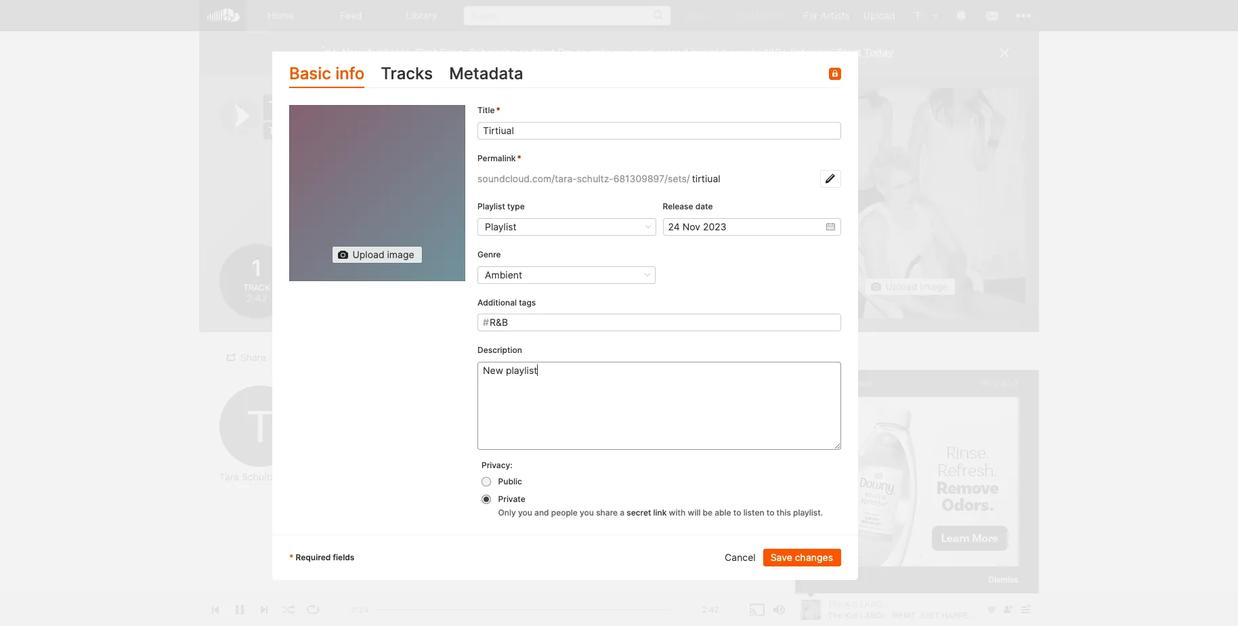 Task type: vqa. For each thing, say whether or not it's contained in the screenshot.
the Title text box
yes



Task type: locate. For each thing, give the bounding box(es) containing it.
0 vertical spatial upload image button
[[332, 246, 422, 264]]

0 vertical spatial playlist
[[478, 201, 505, 211]]

681309897/sets/
[[614, 173, 690, 184]]

1 vertical spatial playlist
[[485, 221, 517, 232]]

upload image button for rightmost tirtiual element
[[865, 278, 956, 295]]

home link
[[246, 0, 316, 31]]

0 horizontal spatial upload image button
[[332, 246, 422, 264]]

fields
[[333, 552, 355, 562]]

pro left for
[[775, 9, 790, 21]]

try next pro link
[[728, 0, 797, 30]]

0 horizontal spatial schultz
[[242, 471, 275, 482]]

0 horizontal spatial next
[[532, 46, 555, 59]]

1 vertical spatial tara schultz's avatar element
[[220, 386, 301, 467]]

1 try from the left
[[685, 9, 699, 21]]

cookie policy link
[[883, 442, 935, 453]]

cookie manager link
[[944, 442, 1007, 453]]

try
[[685, 9, 699, 21], [734, 9, 749, 21]]

cookie
[[883, 442, 910, 453], [944, 442, 971, 453]]

1 vertical spatial tara
[[220, 471, 239, 482]]

artist
[[852, 454, 873, 464]]

playlist inside popup button
[[485, 221, 517, 232]]

0 vertical spatial next
[[751, 9, 773, 21]]

pro left the get
[[558, 46, 574, 59]]

policy
[[912, 442, 935, 453]]

2:42
[[246, 292, 267, 304]]

tara schultz's avatar element
[[909, 7, 927, 24], [220, 386, 301, 467]]

next down search search field
[[532, 46, 555, 59]]

0 horizontal spatial upload image
[[353, 249, 414, 260]]

release
[[663, 201, 693, 211]]

0 vertical spatial tara schultz's avatar element
[[909, 7, 927, 24]]

1 horizontal spatial tirtiual element
[[795, 88, 1026, 318]]

link
[[654, 507, 667, 518]]

1 vertical spatial image
[[920, 280, 948, 292]]

will
[[688, 507, 701, 518]]

playlist.
[[793, 507, 823, 518]]

soundcloud.com/tara-schultz-681309897/sets/
[[478, 173, 690, 184]]

100+
[[764, 46, 788, 59]]

next
[[632, 46, 653, 59]]

Release date text field
[[663, 218, 841, 236]]

image
[[387, 249, 414, 260], [920, 280, 948, 292]]

now
[[342, 46, 364, 59]]

try inside 'try next pro' link
[[734, 9, 749, 21]]

1 horizontal spatial tara schultz's avatar element
[[909, 7, 927, 24]]

kid
[[465, 455, 480, 467]]

tracks
[[381, 64, 433, 83]]

1 horizontal spatial you
[[580, 507, 594, 518]]

secret link link
[[627, 507, 667, 518]]

with
[[669, 507, 686, 518]]

1 vertical spatial upload image button
[[865, 278, 956, 295]]

english (us) button
[[816, 469, 906, 479]]

try right 'go+'
[[734, 9, 749, 21]]

you left share
[[580, 507, 594, 518]]

1 horizontal spatial schultz
[[294, 124, 332, 138]]

tara
[[268, 124, 291, 138], [220, 471, 239, 482]]

1 vertical spatial upload
[[353, 249, 385, 260]]

0 vertical spatial image
[[387, 249, 414, 260]]

go+
[[702, 9, 721, 21]]

tracks link
[[381, 61, 433, 88]]

tirtiual tara schultz
[[268, 98, 332, 138]]

basic
[[289, 64, 331, 83]]

required
[[296, 552, 331, 562]]

tags
[[519, 297, 536, 307]]

try inside try go+ link
[[685, 9, 699, 21]]

the kid laroi - what just happened element
[[321, 451, 341, 472]]

subscribe
[[469, 46, 517, 59]]

next
[[751, 9, 773, 21], [532, 46, 555, 59]]

description
[[478, 345, 522, 355]]

privacy
[[845, 442, 874, 453]]

cookie up 'resources'
[[883, 442, 910, 453]]

2 vertical spatial upload
[[886, 280, 918, 292]]

tara schultz's avatar element up tara schultz
[[220, 386, 301, 467]]

0 horizontal spatial try
[[685, 9, 699, 21]]

2 cookie from the left
[[944, 442, 971, 453]]

0 vertical spatial tara
[[268, 124, 291, 138]]

1 cookie from the left
[[883, 442, 910, 453]]

happened
[[578, 455, 628, 467]]

public
[[498, 476, 522, 486]]

to
[[520, 46, 530, 59], [577, 46, 587, 59], [751, 46, 761, 59], [734, 507, 742, 518], [767, 507, 775, 518]]

None search field
[[457, 0, 678, 30]]

a
[[620, 507, 625, 518]]

try go+
[[685, 9, 721, 21]]

next up 100+ at top
[[751, 9, 773, 21]]

Search search field
[[464, 6, 671, 25]]

tara schultz's avatar element right upload link
[[909, 7, 927, 24]]

(us)
[[889, 469, 906, 479]]

0 horizontal spatial image
[[387, 249, 414, 260]]

for artists link
[[797, 0, 857, 30]]

go mobile
[[816, 356, 861, 368]]

1 horizontal spatial tara
[[268, 124, 291, 138]]

2 you from the left
[[580, 507, 594, 518]]

0 horizontal spatial tara schultz's avatar element
[[220, 386, 301, 467]]

upload
[[656, 46, 689, 59]]

upload image button for tirtiual element to the left
[[332, 246, 422, 264]]

cookie inside cookie manager artist resources
[[944, 442, 971, 453]]

0 horizontal spatial cookie
[[883, 442, 910, 453]]

0 horizontal spatial tara
[[220, 471, 239, 482]]

you
[[518, 507, 532, 518], [580, 507, 594, 518]]

image for upload image button corresponding to rightmost tirtiual element
[[920, 280, 948, 292]]

1 vertical spatial schultz
[[242, 471, 275, 482]]

upload link
[[857, 0, 902, 30]]

try left 'go+'
[[685, 9, 699, 21]]

1 horizontal spatial upload image
[[886, 280, 948, 292]]

0 horizontal spatial you
[[518, 507, 532, 518]]

1 horizontal spatial try
[[734, 9, 749, 21]]

your
[[608, 46, 629, 59]]

tara inside tirtiual tara schultz
[[268, 124, 291, 138]]

to right able
[[734, 507, 742, 518]]

and
[[535, 507, 549, 518]]

feed
[[340, 9, 362, 21]]

be
[[703, 507, 713, 518]]

upload for tirtiual element to the left
[[353, 249, 385, 260]]

try next pro
[[734, 9, 790, 21]]

metadata
[[449, 64, 523, 83]]

1 horizontal spatial cookie
[[944, 442, 971, 453]]

playlist button
[[478, 218, 656, 236]]

0 horizontal spatial pro
[[558, 46, 574, 59]]

playlist down playlist type
[[485, 221, 517, 232]]

1 vertical spatial tara schultz link
[[220, 471, 275, 483]]

tirtiual element
[[795, 88, 1026, 318], [289, 105, 465, 281]]

you left and
[[518, 507, 532, 518]]

metadata link
[[449, 61, 523, 88]]

library
[[406, 9, 437, 21]]

1 horizontal spatial image
[[920, 280, 948, 292]]

to left this
[[767, 507, 775, 518]]

get
[[589, 46, 605, 59]]

1 vertical spatial pro
[[558, 46, 574, 59]]

2 try from the left
[[734, 9, 749, 21]]

type
[[508, 201, 525, 211]]

upload image button
[[332, 246, 422, 264], [865, 278, 956, 295]]

0 vertical spatial schultz
[[294, 124, 332, 138]]

to left the get
[[577, 46, 587, 59]]

library link
[[387, 0, 457, 31]]

-
[[513, 455, 518, 467]]

cookie up the charts link
[[944, 442, 971, 453]]

try for try go+
[[685, 9, 699, 21]]

listen
[[744, 507, 765, 518]]

playlist left type on the top
[[478, 201, 505, 211]]

1 horizontal spatial upload image button
[[865, 278, 956, 295]]

for artists
[[804, 9, 850, 21]]

0 vertical spatial pro
[[775, 9, 790, 21]]

upload
[[864, 9, 896, 21], [353, 249, 385, 260], [886, 280, 918, 292]]

share
[[596, 507, 618, 518]]



Task type: describe. For each thing, give the bounding box(es) containing it.
1 you from the left
[[518, 507, 532, 518]]

track
[[243, 282, 270, 292]]

info
[[335, 64, 365, 83]]

the
[[445, 455, 463, 467]]

blog link
[[925, 454, 942, 464]]

cookie policy
[[883, 442, 935, 453]]

legal link
[[816, 442, 837, 453]]

to right the up
[[751, 46, 761, 59]]

genre
[[478, 249, 501, 259]]

resources
[[875, 454, 916, 464]]

privacy:
[[482, 460, 513, 470]]

save changes button
[[763, 549, 841, 566]]

tirtiual
[[268, 98, 321, 117]]

mobile
[[831, 356, 861, 368]]

artists
[[821, 9, 850, 21]]

release date
[[663, 201, 713, 211]]

cancel button
[[718, 549, 763, 566]]

playlist for playlist type
[[478, 201, 505, 211]]

additional
[[478, 297, 517, 307]]

heard
[[691, 46, 719, 59]]

basic info
[[289, 64, 365, 83]]

r&b
[[490, 317, 508, 328]]

playlist
[[555, 351, 586, 363]]

this
[[777, 507, 791, 518]]

0 vertical spatial upload
[[864, 9, 896, 21]]

start today link
[[837, 46, 894, 59]]

schultz inside tirtiual tara schultz
[[294, 124, 332, 138]]

1 track 2:42
[[243, 255, 270, 304]]

date
[[696, 201, 713, 211]]

laroi
[[483, 455, 511, 467]]

cookie manager artist resources
[[852, 442, 1007, 464]]

delete
[[523, 351, 552, 363]]

playlist for playlist
[[485, 221, 517, 232]]

cookie for policy
[[883, 442, 910, 453]]

delete playlist
[[523, 351, 586, 363]]

privacy link
[[845, 442, 874, 453]]

private
[[498, 494, 526, 504]]

charts link
[[951, 454, 977, 464]]

delete playlist button
[[503, 349, 594, 366]]

to right subscribe
[[520, 46, 530, 59]]

image for tirtiual element to the left's upload image button
[[387, 249, 414, 260]]

Title text field
[[478, 122, 841, 140]]

charts
[[951, 454, 977, 464]]

share button
[[220, 349, 275, 366]]

now available: first fans. subscribe to next pro to get your next upload heard by up to 100+ listeners. start today
[[342, 46, 894, 59]]

Description text field
[[478, 362, 841, 450]]

by
[[722, 46, 734, 59]]

0 horizontal spatial tirtiual element
[[289, 105, 465, 281]]

1
[[250, 255, 264, 281]]

* required fields
[[289, 552, 355, 562]]

blog
[[925, 454, 942, 464]]

available:
[[367, 46, 413, 59]]

cookie for manager
[[944, 442, 971, 453]]

schultz-
[[577, 173, 614, 184]]

1 horizontal spatial pro
[[775, 9, 790, 21]]

listeners.
[[791, 46, 834, 59]]

english
[[859, 469, 887, 479]]

permalink
[[478, 153, 516, 163]]

basic info link
[[289, 61, 365, 88]]

go
[[816, 356, 828, 368]]

start
[[837, 46, 861, 59]]

save changes
[[771, 551, 833, 563]]

feed link
[[316, 0, 387, 31]]

able
[[715, 507, 731, 518]]

for
[[804, 9, 818, 21]]

charts english (us)
[[859, 454, 977, 479]]

only
[[498, 507, 516, 518]]

the kid laroi - what just happened link
[[445, 455, 628, 467]]

1 vertical spatial upload image
[[886, 280, 948, 292]]

title
[[478, 105, 495, 115]]

1 horizontal spatial next
[[751, 9, 773, 21]]

just
[[551, 455, 575, 467]]

private only you and people you share a secret link with will be able to listen to this playlist.
[[498, 494, 823, 518]]

soundcloud.com/tara-
[[478, 173, 577, 184]]

artist resources link
[[852, 454, 916, 464]]

0 vertical spatial tara schultz link
[[268, 124, 332, 138]]

upload for rightmost tirtiual element
[[886, 280, 918, 292]]

ambient button
[[478, 266, 656, 284]]

fans.
[[440, 46, 466, 59]]

*
[[289, 552, 294, 562]]

Permalink text field
[[690, 170, 820, 188]]

1 vertical spatial next
[[532, 46, 555, 59]]

playlist type
[[478, 201, 525, 211]]

people
[[551, 507, 578, 518]]

0 vertical spatial upload image
[[353, 249, 414, 260]]

up
[[737, 46, 749, 59]]

changes
[[795, 551, 833, 563]]

additional tags
[[478, 297, 536, 307]]

legal
[[816, 442, 837, 453]]

try for try next pro
[[734, 9, 749, 21]]

save
[[771, 551, 793, 563]]



